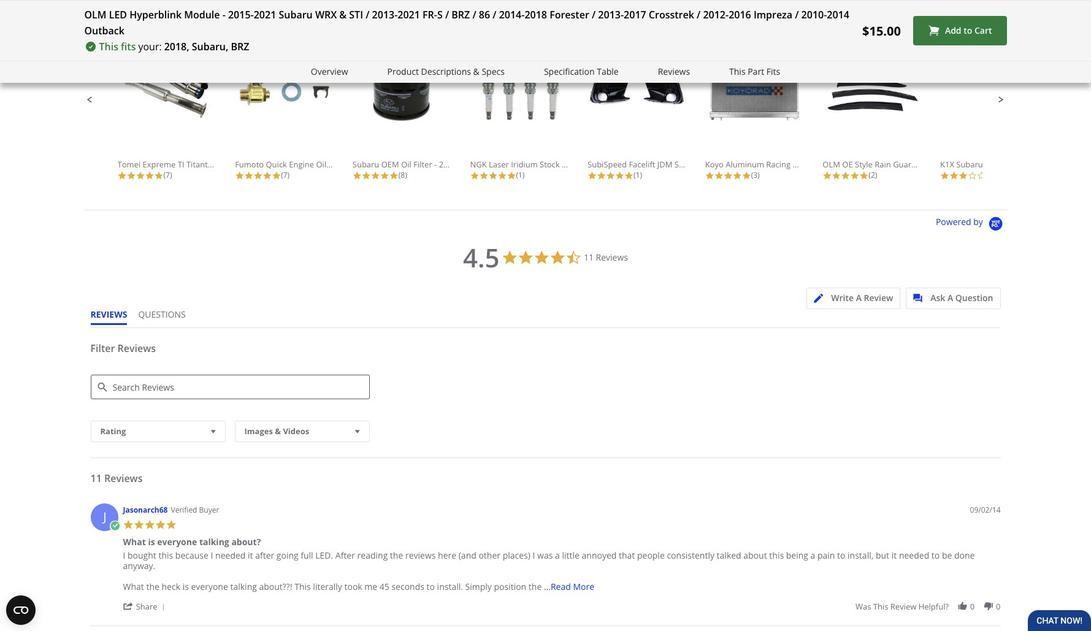 Task type: vqa. For each thing, say whether or not it's contained in the screenshot.


Task type: describe. For each thing, give the bounding box(es) containing it.
this inside the j tab panel
[[295, 581, 311, 592]]

overview link
[[311, 65, 348, 79]]

filter inside heading
[[90, 342, 115, 355]]

(and
[[459, 549, 476, 561]]

s
[[437, 8, 443, 21]]

images & videos
[[244, 426, 309, 437]]

$15.00
[[862, 22, 901, 39]]

was this review helpful?
[[856, 601, 949, 612]]

fumoto
[[235, 159, 264, 170]]

2018
[[525, 8, 547, 21]]

1 a from the left
[[555, 549, 560, 561]]

7 total reviews element for expreme
[[117, 170, 216, 181]]

1 2021 from the left
[[254, 8, 276, 21]]

product descriptions & specs link
[[387, 65, 505, 79]]

product descriptions & specs
[[387, 66, 505, 77]]

share
[[136, 601, 157, 612]]

what is everyone talking about?
[[123, 536, 261, 548]]

places)
[[503, 549, 530, 561]]

tomei
[[117, 159, 141, 170]]

this for this part fits
[[729, 66, 745, 77]]

circle checkmark image
[[109, 521, 120, 532]]

2012-
[[703, 8, 729, 21]]

what is everyone talking about? heading
[[123, 536, 261, 550]]

install,
[[848, 549, 874, 561]]

iridium
[[511, 159, 538, 170]]

ngk laser iridium stock heat range... link
[[470, 58, 611, 170]]

helpful?
[[918, 601, 949, 612]]

dialog image
[[913, 294, 929, 303]]

videos
[[283, 426, 309, 437]]

(8)
[[398, 170, 407, 181]]

3 / from the left
[[472, 8, 476, 21]]

racing
[[766, 159, 791, 170]]

2015+
[[439, 159, 462, 170]]

what for what the heck is everyone talking about??! this literally took me 45 seconds to install. simply position the ...read more
[[123, 581, 144, 592]]

expreme
[[143, 159, 176, 170]]

1 i from the left
[[123, 549, 125, 561]]

subaru,
[[192, 40, 228, 53]]

is inside what is everyone talking about? heading
[[148, 536, 155, 548]]

olm for olm oe style rain guards -...
[[823, 159, 840, 170]]

ti
[[178, 159, 184, 170]]

write
[[831, 292, 854, 304]]

to left be
[[931, 549, 940, 561]]

quick
[[266, 159, 287, 170]]

2 it from the left
[[892, 549, 897, 561]]

1 horizontal spatial 11 reviews
[[584, 252, 628, 263]]

oil inside subaru oem oil filter - 2015+ wrx link
[[401, 159, 411, 170]]

1 vertical spatial everyone
[[191, 581, 228, 592]]

7 / from the left
[[795, 8, 799, 21]]

verified buyer heading
[[171, 505, 219, 515]]

(1) for facelift
[[634, 170, 642, 181]]

to left install.
[[427, 581, 435, 592]]

2014
[[827, 8, 849, 21]]

ask a question
[[930, 292, 993, 304]]

images & videos element
[[235, 421, 369, 442]]

6 / from the left
[[697, 8, 701, 21]]

oil inside fumoto quick engine oil drain valve... link
[[316, 159, 326, 170]]

2 0 from the left
[[996, 601, 1001, 612]]

subaru inside olm led hyperblink module - 2015-2021 subaru wrx & sti / 2013-2021 fr-s / brz / 86 / 2014-2018 forester / 2013-2017 crosstrek / 2012-2016 impreza / 2010-2014 outback
[[279, 8, 313, 21]]

2 / from the left
[[445, 8, 449, 21]]

(3)
[[751, 170, 760, 181]]

your:
[[138, 40, 162, 53]]

2 2013- from the left
[[598, 8, 624, 21]]

reading
[[357, 549, 388, 561]]

pain
[[817, 549, 835, 561]]

jdm
[[657, 159, 672, 170]]

oe
[[842, 159, 853, 170]]

simply
[[465, 581, 492, 592]]

2010-
[[801, 8, 827, 21]]

subispeed facelift jdm style... link
[[588, 58, 698, 170]]

product
[[387, 66, 419, 77]]

ask a question button
[[906, 288, 1001, 309]]

(7) for expreme
[[163, 170, 172, 181]]

here
[[438, 549, 456, 561]]

0 horizontal spatial 11
[[90, 472, 102, 485]]

jasonarch68 verified buyer
[[123, 505, 219, 515]]

stock
[[540, 159, 560, 170]]

rating
[[100, 426, 126, 437]]

2 a from the left
[[810, 549, 815, 561]]

koyo
[[705, 159, 724, 170]]

was
[[856, 601, 871, 612]]

about?
[[231, 536, 261, 548]]

1 total reviews element for laser
[[470, 170, 568, 181]]

1 it from the left
[[248, 549, 253, 561]]

4 / from the left
[[493, 8, 496, 21]]

reviews link
[[658, 65, 690, 79]]

rain
[[875, 159, 891, 170]]

3 i from the left
[[533, 549, 535, 561]]

sti
[[349, 8, 363, 21]]

jasonarch68
[[123, 505, 168, 515]]

to right pain
[[837, 549, 845, 561]]

took
[[344, 581, 362, 592]]

aluminum
[[726, 159, 764, 170]]

valve...
[[351, 159, 377, 170]]

2 ... from the left
[[925, 159, 931, 170]]

specification
[[544, 66, 595, 77]]

this for this fits your: 2018, subaru, brz
[[99, 40, 118, 53]]

2 oem from the left
[[985, 159, 1003, 170]]

literally
[[313, 581, 342, 592]]

1 horizontal spatial is
[[183, 581, 189, 592]]

1 horizontal spatial this
[[769, 549, 784, 561]]

Rating Filter field
[[90, 421, 225, 442]]

review
[[864, 292, 893, 304]]

empty star image
[[977, 171, 986, 181]]

install.
[[437, 581, 463, 592]]

down triangle image
[[352, 425, 363, 438]]

radiator
[[793, 159, 824, 170]]

tomei expreme ti titantium cat-back... link
[[117, 58, 263, 170]]

olm oe style rain guards -...
[[823, 159, 931, 170]]

Search Reviews search field
[[90, 375, 369, 399]]

little
[[562, 549, 579, 561]]

1 oem from the left
[[381, 159, 399, 170]]

...read
[[544, 581, 571, 592]]

1 needed from the left
[[215, 549, 246, 561]]

other
[[479, 549, 500, 561]]

- right guards
[[922, 159, 925, 170]]

open widget image
[[6, 595, 36, 625]]

3 total reviews element
[[705, 170, 803, 181]]

koyo aluminum racing radiator -...
[[705, 159, 835, 170]]

style
[[855, 159, 873, 170]]

verified
[[171, 505, 197, 515]]

cart
[[974, 25, 992, 36]]

j tab panel
[[84, 498, 1007, 631]]

what for what is everyone talking about?
[[123, 536, 146, 548]]

range...
[[581, 159, 611, 170]]

what the heck is everyone talking about??! this literally took me 45 seconds to install. simply position the ...read more
[[123, 581, 594, 592]]

add to cart button
[[913, 16, 1007, 45]]



Task type: locate. For each thing, give the bounding box(es) containing it.
about??!
[[259, 581, 292, 592]]

0 horizontal spatial 11 reviews
[[90, 472, 143, 485]]

i left bought
[[123, 549, 125, 561]]

a for write
[[856, 292, 862, 304]]

share image
[[123, 601, 134, 611]]

- left 2015-
[[222, 8, 226, 21]]

magnifying glass image
[[98, 383, 107, 392]]

1 a from the left
[[856, 292, 862, 304]]

but
[[876, 549, 889, 561]]

1 horizontal spatial subaru
[[352, 159, 379, 170]]

talking up because
[[199, 536, 229, 548]]

the left the heck
[[146, 581, 159, 592]]

down triangle image
[[208, 425, 219, 438]]

0 vertical spatial everyone
[[157, 536, 197, 548]]

0 horizontal spatial 7 total reviews element
[[117, 170, 216, 181]]

0 horizontal spatial this
[[99, 40, 118, 53]]

(2) right oe on the top right of page
[[869, 170, 877, 181]]

1 horizontal spatial i
[[211, 549, 213, 561]]

oem up empty star image
[[985, 159, 1003, 170]]

/ right s
[[445, 8, 449, 21]]

1 horizontal spatial talking
[[230, 581, 257, 592]]

1 vertical spatial is
[[183, 581, 189, 592]]

& inside olm led hyperblink module - 2015-2021 subaru wrx & sti / 2013-2021 fr-s / brz / 86 / 2014-2018 forester / 2013-2017 crosstrek / 2012-2016 impreza / 2010-2014 outback
[[339, 8, 347, 21]]

0 right vote down review by jasonarch68 on  2 sep 2014 image
[[996, 601, 1001, 612]]

me
[[364, 581, 377, 592]]

fits
[[121, 40, 136, 53]]

- inside olm led hyperblink module - 2015-2021 subaru wrx & sti / 2013-2021 fr-s / brz / 86 / 2014-2018 forester / 2013-2017 crosstrek / 2012-2016 impreza / 2010-2014 outback
[[222, 8, 226, 21]]

86
[[479, 8, 490, 21]]

(7) left ti
[[163, 170, 172, 181]]

0 horizontal spatial (1)
[[516, 170, 525, 181]]

7 total reviews element for quick
[[235, 170, 333, 181]]

what up bought
[[123, 536, 146, 548]]

1 7 total reviews element from the left
[[117, 170, 216, 181]]

this right bought
[[158, 549, 173, 561]]

(7) right back...
[[281, 170, 290, 181]]

wrx inside olm led hyperblink module - 2015-2021 subaru wrx & sti / 2013-2021 fr-s / brz / 86 / 2014-2018 forester / 2013-2017 crosstrek / 2012-2016 impreza / 2010-2014 outback
[[315, 8, 337, 21]]

0 vertical spatial filter
[[413, 159, 432, 170]]

descriptions
[[421, 66, 471, 77]]

(2) for oem
[[986, 170, 995, 181]]

1 horizontal spatial 1 total reviews element
[[588, 170, 686, 181]]

laser
[[489, 159, 509, 170]]

2 horizontal spatial i
[[533, 549, 535, 561]]

facelift
[[629, 159, 655, 170]]

1 vertical spatial 11 reviews
[[90, 472, 143, 485]]

1 vertical spatial brz
[[231, 40, 249, 53]]

this
[[158, 549, 173, 561], [769, 549, 784, 561], [873, 601, 888, 612]]

brz right s
[[452, 8, 470, 21]]

0 horizontal spatial (2)
[[869, 170, 877, 181]]

after
[[255, 549, 274, 561]]

2 2021 from the left
[[398, 8, 420, 21]]

oil right 'valve...'
[[401, 159, 411, 170]]

(7) for quick
[[281, 170, 290, 181]]

0 right vote up review by jasonarch68 on  2 sep 2014 image
[[970, 601, 975, 612]]

0 vertical spatial wrx
[[315, 8, 337, 21]]

style...
[[674, 159, 698, 170]]

2 what from the top
[[123, 581, 144, 592]]

1 horizontal spatial wrx
[[464, 159, 481, 170]]

- for 2015-
[[222, 8, 226, 21]]

1 total reviews element
[[470, 170, 568, 181], [588, 170, 686, 181]]

j
[[103, 509, 107, 525]]

write no frame image
[[814, 294, 829, 303]]

0 horizontal spatial ...
[[829, 159, 835, 170]]

0
[[970, 601, 975, 612], [996, 601, 1001, 612]]

filter down reviews
[[90, 342, 115, 355]]

1 horizontal spatial needed
[[899, 549, 929, 561]]

0 horizontal spatial 0
[[970, 601, 975, 612]]

2 total reviews element
[[823, 170, 921, 181], [940, 170, 1038, 181]]

1 vertical spatial olm
[[823, 159, 840, 170]]

1 vertical spatial this
[[729, 66, 745, 77]]

8 total reviews element
[[352, 170, 451, 181]]

/ right the 86
[[493, 8, 496, 21]]

wrx left sti
[[315, 8, 337, 21]]

0 horizontal spatial filter
[[90, 342, 115, 355]]

this right 'was'
[[873, 601, 888, 612]]

question
[[955, 292, 993, 304]]

1 horizontal spatial 11
[[584, 252, 594, 263]]

this left literally
[[295, 581, 311, 592]]

be
[[942, 549, 952, 561]]

(2) for style
[[869, 170, 877, 181]]

1 horizontal spatial 2 total reviews element
[[940, 170, 1038, 181]]

1 0 from the left
[[970, 601, 975, 612]]

star image
[[117, 171, 127, 181], [235, 171, 244, 181], [244, 171, 253, 181], [253, 171, 263, 181], [272, 171, 281, 181], [352, 171, 362, 181], [380, 171, 389, 181], [470, 171, 479, 181], [479, 171, 488, 181], [498, 171, 507, 181], [507, 171, 516, 181], [597, 171, 606, 181], [615, 171, 624, 181], [733, 171, 742, 181], [742, 171, 751, 181], [823, 171, 832, 181], [841, 171, 850, 181], [850, 171, 859, 181], [859, 171, 869, 181], [123, 520, 134, 530], [134, 520, 144, 530], [144, 520, 155, 530], [155, 520, 166, 530]]

2 total reviews element for oem
[[940, 170, 1038, 181]]

is right the heck
[[183, 581, 189, 592]]

rating element
[[90, 421, 225, 442]]

olm led hyperblink module - 2015-2021 subaru wrx & sti / 2013-2021 fr-s / brz / 86 / 2014-2018 forester / 2013-2017 crosstrek / 2012-2016 impreza / 2010-2014 outback
[[84, 8, 849, 37]]

0 horizontal spatial &
[[275, 426, 281, 437]]

0 horizontal spatial brz
[[231, 40, 249, 53]]

empty star image
[[968, 171, 977, 181]]

4.5 star rating element
[[463, 240, 500, 275]]

0 horizontal spatial 1 total reviews element
[[470, 170, 568, 181]]

up
[[1030, 159, 1040, 170]]

i right because
[[211, 549, 213, 561]]

review date 09/02/14 element
[[970, 505, 1001, 515]]

this fits your: 2018, subaru, brz
[[99, 40, 249, 53]]

seconds
[[392, 581, 424, 592]]

a right ask
[[947, 292, 953, 304]]

0 horizontal spatial subaru
[[279, 8, 313, 21]]

annoyed
[[582, 549, 617, 561]]

1 horizontal spatial ...
[[925, 159, 931, 170]]

1 horizontal spatial oem
[[985, 159, 1003, 170]]

is
[[148, 536, 155, 548], [183, 581, 189, 592]]

what inside heading
[[123, 536, 146, 548]]

1 horizontal spatial it
[[892, 549, 897, 561]]

more
[[573, 581, 594, 592]]

reviews inside heading
[[117, 342, 156, 355]]

subaru right 2015-
[[279, 8, 313, 21]]

needed
[[215, 549, 246, 561], [899, 549, 929, 561]]

going
[[277, 549, 298, 561]]

share button
[[123, 600, 169, 612]]

olm oe style rain guards -... link
[[823, 58, 931, 170]]

vote down review by jasonarch68 on  2 sep 2014 image
[[983, 601, 994, 611]]

0 horizontal spatial 2013-
[[372, 8, 398, 21]]

anyway.
[[123, 560, 155, 571]]

filter right (8)
[[413, 159, 432, 170]]

2 oil from the left
[[401, 159, 411, 170]]

people
[[637, 549, 665, 561]]

0 horizontal spatial (7)
[[163, 170, 172, 181]]

olm for olm led hyperblink module - 2015-2021 subaru wrx & sti / 2013-2021 fr-s / brz / 86 / 2014-2018 forester / 2013-2017 crosstrek / 2012-2016 impreza / 2010-2014 outback
[[84, 8, 106, 21]]

1 vertical spatial filter
[[90, 342, 115, 355]]

2 (2) from the left
[[986, 170, 995, 181]]

1 vertical spatial what
[[123, 581, 144, 592]]

olm left oe on the top right of page
[[823, 159, 840, 170]]

... left k1x
[[925, 159, 931, 170]]

1 (2) from the left
[[869, 170, 877, 181]]

1 1 total reviews element from the left
[[470, 170, 568, 181]]

group
[[856, 601, 1001, 612]]

2 horizontal spatial the
[[529, 581, 542, 592]]

& left sti
[[339, 8, 347, 21]]

-
[[222, 8, 226, 21], [434, 159, 437, 170], [826, 159, 829, 170], [922, 159, 925, 170]]

1 vertical spatial &
[[473, 66, 479, 77]]

questions
[[138, 309, 186, 320]]

Images & Videos Filter field
[[235, 421, 369, 442]]

2015-
[[228, 8, 254, 21]]

2014-
[[499, 8, 525, 21]]

1 horizontal spatial this
[[295, 581, 311, 592]]

1 ... from the left
[[829, 159, 835, 170]]

k1x
[[940, 159, 954, 170]]

(1) left jdm
[[634, 170, 642, 181]]

/ left 2012-
[[697, 8, 701, 21]]

guards
[[893, 159, 920, 170]]

2 2 total reviews element from the left
[[940, 170, 1038, 181]]

0 horizontal spatial 2021
[[254, 8, 276, 21]]

2013- right sti
[[372, 8, 398, 21]]

full
[[301, 549, 313, 561]]

- right radiator
[[826, 159, 829, 170]]

a right the was
[[555, 549, 560, 561]]

was
[[537, 549, 553, 561]]

oil
[[316, 159, 326, 170], [401, 159, 411, 170]]

1 what from the top
[[123, 536, 146, 548]]

everyone inside what is everyone talking about? heading
[[157, 536, 197, 548]]

0 horizontal spatial a
[[555, 549, 560, 561]]

table
[[597, 66, 619, 77]]

this left part
[[729, 66, 745, 77]]

subispeed
[[588, 159, 627, 170]]

2 i from the left
[[211, 549, 213, 561]]

2 vertical spatial &
[[275, 426, 281, 437]]

being
[[786, 549, 808, 561]]

i
[[123, 549, 125, 561], [211, 549, 213, 561], [533, 549, 535, 561]]

heck
[[162, 581, 180, 592]]

brz inside olm led hyperblink module - 2015-2021 subaru wrx & sti / 2013-2021 fr-s / brz / 86 / 2014-2018 forester / 2013-2017 crosstrek / 2012-2016 impreza / 2010-2014 outback
[[452, 8, 470, 21]]

oil left the drain
[[316, 159, 326, 170]]

forester
[[550, 8, 589, 21]]

2 horizontal spatial &
[[473, 66, 479, 77]]

1 (1) from the left
[[516, 170, 525, 181]]

filter reviews heading
[[90, 342, 1001, 366]]

subaru
[[279, 8, 313, 21], [352, 159, 379, 170], [956, 159, 983, 170]]

this down outback
[[99, 40, 118, 53]]

0 horizontal spatial it
[[248, 549, 253, 561]]

1 horizontal spatial 2013-
[[598, 8, 624, 21]]

0 horizontal spatial talking
[[199, 536, 229, 548]]

olm inside olm oe style rain guards -... link
[[823, 159, 840, 170]]

1 (7) from the left
[[163, 170, 172, 181]]

hyperblink
[[130, 8, 182, 21]]

overview
[[311, 66, 348, 77]]

2 (7) from the left
[[281, 170, 290, 181]]

tab list
[[90, 309, 197, 328]]

the left ...read
[[529, 581, 542, 592]]

this left being in the right bottom of the page
[[769, 549, 784, 561]]

filter inside subaru oem oil filter - 2015+ wrx link
[[413, 159, 432, 170]]

it down "about?"
[[248, 549, 253, 561]]

this part fits link
[[729, 65, 780, 79]]

/ right forester
[[592, 8, 596, 21]]

the inside i bought this because i needed it after going full led. after reading the reviews here (and other places) i was a little annoyed that people consistently talked about this being a pain to install, but it needed to be done anyway.
[[390, 549, 403, 561]]

talking
[[199, 536, 229, 548], [230, 581, 257, 592]]

needed down "about?"
[[215, 549, 246, 561]]

tab list containing reviews
[[90, 309, 197, 328]]

0 horizontal spatial needed
[[215, 549, 246, 561]]

0 horizontal spatial olm
[[84, 8, 106, 21]]

5 / from the left
[[592, 8, 596, 21]]

talking left about??! at the bottom left of page
[[230, 581, 257, 592]]

0 vertical spatial 11 reviews
[[584, 252, 628, 263]]

outback
[[84, 24, 124, 37]]

group containing was this review helpful?
[[856, 601, 1001, 612]]

0 vertical spatial brz
[[452, 8, 470, 21]]

2016
[[729, 8, 751, 21]]

add to cart
[[945, 25, 992, 36]]

paint
[[1043, 159, 1062, 170]]

i bought this because i needed it after going full led. after reading the reviews here (and other places) i was a little annoyed that people consistently talked about this being a pain to install, but it needed to be done anyway.
[[123, 549, 975, 571]]

powered by link
[[936, 216, 1007, 232]]

needed right but
[[899, 549, 929, 561]]

a left pain
[[810, 549, 815, 561]]

1 horizontal spatial 7 total reviews element
[[235, 170, 333, 181]]

add
[[945, 25, 961, 36]]

1 horizontal spatial the
[[390, 549, 403, 561]]

- for ...
[[826, 159, 829, 170]]

& inside field
[[275, 426, 281, 437]]

0 horizontal spatial is
[[148, 536, 155, 548]]

0 vertical spatial olm
[[84, 8, 106, 21]]

drain
[[328, 159, 349, 170]]

talking inside heading
[[199, 536, 229, 548]]

everyone up because
[[157, 536, 197, 548]]

it right but
[[892, 549, 897, 561]]

subaru up empty star icon
[[956, 159, 983, 170]]

by
[[973, 216, 983, 228]]

buyer
[[199, 505, 219, 515]]

& left videos
[[275, 426, 281, 437]]

1 vertical spatial 11
[[90, 472, 102, 485]]

consistently
[[667, 549, 714, 561]]

1 horizontal spatial (1)
[[634, 170, 642, 181]]

what up share 'image'
[[123, 581, 144, 592]]

1 horizontal spatial a
[[810, 549, 815, 561]]

star image
[[127, 171, 136, 181], [136, 171, 145, 181], [145, 171, 154, 181], [154, 171, 163, 181], [263, 171, 272, 181], [362, 171, 371, 181], [371, 171, 380, 181], [389, 171, 398, 181], [488, 171, 498, 181], [588, 171, 597, 181], [606, 171, 615, 181], [624, 171, 634, 181], [705, 171, 714, 181], [714, 171, 723, 181], [723, 171, 733, 181], [832, 171, 841, 181], [940, 171, 949, 181], [949, 171, 959, 181], [959, 171, 968, 181], [166, 520, 177, 530]]

write a review button
[[807, 288, 901, 309]]

1 horizontal spatial a
[[947, 292, 953, 304]]

wrx
[[315, 8, 337, 21], [464, 159, 481, 170]]

1 2013- from the left
[[372, 8, 398, 21]]

09/02/14
[[970, 505, 1001, 515]]

0 horizontal spatial the
[[146, 581, 159, 592]]

about
[[743, 549, 767, 561]]

is up bought
[[148, 536, 155, 548]]

1 horizontal spatial oil
[[401, 159, 411, 170]]

a right write
[[856, 292, 862, 304]]

0 horizontal spatial this
[[158, 549, 173, 561]]

2 a from the left
[[947, 292, 953, 304]]

filter reviews
[[90, 342, 156, 355]]

1 2 total reviews element from the left
[[823, 170, 921, 181]]

olm inside olm led hyperblink module - 2015-2021 subaru wrx & sti / 2013-2021 fr-s / brz / 86 / 2014-2018 forester / 2013-2017 crosstrek / 2012-2016 impreza / 2010-2014 outback
[[84, 8, 106, 21]]

2013- right forester
[[598, 8, 624, 21]]

(2) right empty star icon
[[986, 170, 995, 181]]

seperator image
[[160, 603, 167, 611]]

0 horizontal spatial oem
[[381, 159, 399, 170]]

1 horizontal spatial olm
[[823, 159, 840, 170]]

position
[[494, 581, 526, 592]]

2 horizontal spatial this
[[729, 66, 745, 77]]

0 vertical spatial 11
[[584, 252, 594, 263]]

oem right 'valve...'
[[381, 159, 399, 170]]

(2)
[[869, 170, 877, 181], [986, 170, 995, 181]]

2 7 total reviews element from the left
[[235, 170, 333, 181]]

subaru right the drain
[[352, 159, 379, 170]]

2 horizontal spatial this
[[873, 601, 888, 612]]

0 vertical spatial what
[[123, 536, 146, 548]]

2 1 total reviews element from the left
[[588, 170, 686, 181]]

1 horizontal spatial brz
[[452, 8, 470, 21]]

2 horizontal spatial subaru
[[956, 159, 983, 170]]

led.
[[315, 549, 333, 561]]

vote up review by jasonarch68 on  2 sep 2014 image
[[957, 601, 968, 611]]

2017
[[624, 8, 646, 21]]

(1) for laser
[[516, 170, 525, 181]]

1 vertical spatial talking
[[230, 581, 257, 592]]

/ right sti
[[366, 8, 369, 21]]

wrx right '2015+'
[[464, 159, 481, 170]]

/ left the 86
[[472, 8, 476, 21]]

olm up outback
[[84, 8, 106, 21]]

(1) right laser
[[516, 170, 525, 181]]

0 horizontal spatial a
[[856, 292, 862, 304]]

1 vertical spatial wrx
[[464, 159, 481, 170]]

0 vertical spatial &
[[339, 8, 347, 21]]

0 horizontal spatial oil
[[316, 159, 326, 170]]

1 horizontal spatial 0
[[996, 601, 1001, 612]]

1 / from the left
[[366, 8, 369, 21]]

- for 2015+
[[434, 159, 437, 170]]

to right add at the top
[[964, 25, 972, 36]]

1 oil from the left
[[316, 159, 326, 170]]

a for ask
[[947, 292, 953, 304]]

the left reviews
[[390, 549, 403, 561]]

write a review
[[831, 292, 893, 304]]

olm
[[84, 8, 106, 21], [823, 159, 840, 170]]

0 vertical spatial this
[[99, 40, 118, 53]]

fits
[[766, 66, 780, 77]]

/ left the 2010-
[[795, 8, 799, 21]]

0 horizontal spatial i
[[123, 549, 125, 561]]

filter
[[413, 159, 432, 170], [90, 342, 115, 355]]

0 vertical spatial is
[[148, 536, 155, 548]]

brz right the subaru, in the top of the page
[[231, 40, 249, 53]]

2 needed from the left
[[899, 549, 929, 561]]

specs
[[482, 66, 505, 77]]

powered
[[936, 216, 971, 228]]

after
[[335, 549, 355, 561]]

2 vertical spatial this
[[295, 581, 311, 592]]

1 horizontal spatial 2021
[[398, 8, 420, 21]]

1 horizontal spatial &
[[339, 8, 347, 21]]

2 total reviews element for style
[[823, 170, 921, 181]]

& left specs
[[473, 66, 479, 77]]

... left oe on the top right of page
[[829, 159, 835, 170]]

everyone down because
[[191, 581, 228, 592]]

titantium
[[186, 159, 222, 170]]

- left '2015+'
[[434, 159, 437, 170]]

0 vertical spatial talking
[[199, 536, 229, 548]]

1 horizontal spatial filter
[[413, 159, 432, 170]]

fumoto quick engine oil drain valve...
[[235, 159, 377, 170]]

bought
[[128, 549, 156, 561]]

2013-
[[372, 8, 398, 21], [598, 8, 624, 21]]

to inside add to cart button
[[964, 25, 972, 36]]

7 total reviews element
[[117, 170, 216, 181], [235, 170, 333, 181]]

1 horizontal spatial (7)
[[281, 170, 290, 181]]

1 horizontal spatial (2)
[[986, 170, 995, 181]]

i left the was
[[533, 549, 535, 561]]

1 total reviews element for facelift
[[588, 170, 686, 181]]

0 horizontal spatial 2 total reviews element
[[823, 170, 921, 181]]

2 (1) from the left
[[634, 170, 642, 181]]

0 horizontal spatial wrx
[[315, 8, 337, 21]]

that
[[619, 549, 635, 561]]

group inside the j tab panel
[[856, 601, 1001, 612]]



